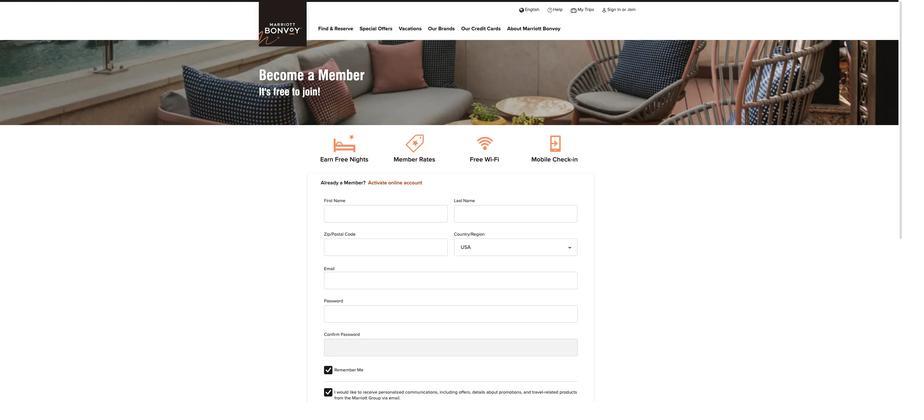 Task type: locate. For each thing, give the bounding box(es) containing it.
0 horizontal spatial marriott
[[352, 396, 367, 401]]

0 horizontal spatial a
[[308, 67, 315, 84]]

member inside become a member it's free to join!
[[318, 67, 365, 84]]

find
[[318, 26, 329, 31]]

1 horizontal spatial marriott
[[523, 26, 542, 31]]

offers,
[[459, 391, 471, 395]]

sign in or join
[[608, 7, 636, 12]]

a right already
[[340, 180, 343, 186]]

would
[[337, 391, 349, 395]]

0 horizontal spatial free
[[335, 157, 348, 163]]

2 free from the left
[[470, 157, 483, 163]]

Email text field
[[324, 272, 578, 289]]

last
[[454, 199, 462, 204]]

0 horizontal spatial member
[[318, 67, 365, 84]]

Last Name text field
[[454, 205, 578, 223]]

2 our from the left
[[461, 26, 470, 31]]

about marriott bonvoy
[[507, 26, 561, 31]]

confirm password
[[324, 333, 360, 337]]

activate
[[368, 180, 387, 186]]

check-
[[553, 157, 573, 163]]

the
[[345, 396, 351, 401]]

fi
[[494, 157, 499, 163]]

i
[[334, 391, 336, 395]]

details
[[472, 391, 485, 395]]

receive
[[363, 391, 377, 395]]

in
[[573, 157, 578, 163]]

1 horizontal spatial our
[[461, 26, 470, 31]]

0 horizontal spatial name
[[334, 199, 345, 204]]

promotions,
[[499, 391, 522, 395]]

special offers link
[[360, 24, 392, 34]]

our left credit
[[461, 26, 470, 31]]

already a member? activate online account
[[321, 180, 422, 186]]

0 vertical spatial a
[[308, 67, 315, 84]]

english
[[525, 7, 539, 12]]

&
[[330, 26, 333, 31]]

suitcase image
[[571, 7, 577, 12]]

0 horizontal spatial to
[[292, 86, 300, 98]]

about
[[507, 26, 522, 31]]

remember me
[[334, 368, 363, 373]]

account
[[404, 180, 422, 186]]

name right last
[[463, 199, 475, 204]]

trips
[[585, 7, 594, 12]]

1 vertical spatial a
[[340, 180, 343, 186]]

our left brands
[[428, 26, 437, 31]]

special offers
[[360, 26, 392, 31]]

our credit cards
[[461, 26, 501, 31]]

free wi-fi
[[470, 157, 499, 163]]

first name
[[324, 199, 345, 204]]

member?
[[344, 180, 366, 186]]

name for first name
[[334, 199, 345, 204]]

my
[[578, 7, 584, 12]]

1 vertical spatial to
[[358, 391, 362, 395]]

our
[[428, 26, 437, 31], [461, 26, 470, 31]]

to
[[292, 86, 300, 98], [358, 391, 362, 395]]

help image
[[548, 7, 552, 12]]

communications,
[[405, 391, 439, 395]]

offers
[[378, 26, 392, 31]]

1 horizontal spatial name
[[463, 199, 475, 204]]

about
[[486, 391, 498, 395]]

code
[[345, 233, 356, 237]]

1 horizontal spatial free
[[470, 157, 483, 163]]

1 vertical spatial member
[[394, 157, 418, 163]]

marriott down like
[[352, 396, 367, 401]]

2 name from the left
[[463, 199, 475, 204]]

executive premiere suite balcony at the grosvenor house, luxury collection hotel, dubai image
[[0, 0, 899, 232]]

0 horizontal spatial our
[[428, 26, 437, 31]]

name
[[334, 199, 345, 204], [463, 199, 475, 204]]

in
[[617, 7, 621, 12]]

0 vertical spatial marriott
[[523, 26, 542, 31]]

online
[[388, 180, 403, 186]]

a
[[308, 67, 315, 84], [340, 180, 343, 186]]

credit
[[472, 26, 486, 31]]

to inside become a member it's free to join!
[[292, 86, 300, 98]]

marriott right the about
[[523, 26, 542, 31]]

password
[[324, 299, 343, 304]]

0 vertical spatial member
[[318, 67, 365, 84]]

mobile check-in
[[531, 157, 578, 163]]

free left wi-
[[470, 157, 483, 163]]

free right earn
[[335, 157, 348, 163]]

1 name from the left
[[334, 199, 345, 204]]

to right like
[[358, 391, 362, 395]]

a inside become a member it's free to join!
[[308, 67, 315, 84]]

first
[[324, 199, 333, 204]]

zip/postal
[[324, 233, 344, 237]]

1 vertical spatial marriott
[[352, 396, 367, 401]]

a for already
[[340, 180, 343, 186]]

products
[[560, 391, 577, 395]]

free
[[335, 157, 348, 163], [470, 157, 483, 163]]

0 vertical spatial to
[[292, 86, 300, 98]]

vacations
[[399, 26, 422, 31]]

earn free nights
[[320, 157, 368, 163]]

1 our from the left
[[428, 26, 437, 31]]

name right the first
[[334, 199, 345, 204]]

vacations link
[[399, 24, 422, 34]]

and
[[524, 391, 531, 395]]

member
[[318, 67, 365, 84], [394, 157, 418, 163]]

our for our brands
[[428, 26, 437, 31]]

to right free
[[292, 86, 300, 98]]

group
[[369, 396, 381, 401]]

a up join!
[[308, 67, 315, 84]]

cards
[[487, 26, 501, 31]]

confirm
[[324, 333, 340, 337]]

sign
[[608, 7, 616, 12]]

wi-
[[485, 157, 494, 163]]

become
[[259, 67, 304, 84]]

marriott
[[523, 26, 542, 31], [352, 396, 367, 401]]

special
[[360, 26, 377, 31]]

free
[[273, 86, 290, 98]]

1 horizontal spatial to
[[358, 391, 362, 395]]

a for become
[[308, 67, 315, 84]]

1 horizontal spatial a
[[340, 180, 343, 186]]

become a member it's free to join!
[[259, 67, 365, 98]]



Task type: vqa. For each thing, say whether or not it's contained in the screenshot.
&
yes



Task type: describe. For each thing, give the bounding box(es) containing it.
globe image
[[519, 7, 524, 12]]

like
[[350, 391, 357, 395]]

already
[[321, 180, 339, 186]]

help
[[553, 7, 563, 12]]

my trips link
[[567, 2, 598, 17]]

last name
[[454, 199, 475, 204]]

personalized
[[379, 391, 404, 395]]

my trips
[[578, 7, 594, 12]]

related
[[545, 391, 559, 395]]

Password password field
[[324, 306, 578, 323]]

find & reserve
[[318, 26, 353, 31]]

1 free from the left
[[335, 157, 348, 163]]

our credit cards link
[[461, 24, 501, 34]]

email.
[[389, 396, 401, 401]]

our brands link
[[428, 24, 455, 34]]

account image
[[602, 7, 606, 12]]

brands
[[438, 26, 455, 31]]

activate online account link
[[368, 180, 422, 186]]

Zip/Postal code text field
[[324, 239, 448, 256]]

zip/postal code
[[324, 233, 356, 237]]

or
[[622, 7, 626, 12]]

First Name text field
[[324, 205, 448, 223]]

including
[[440, 391, 458, 395]]

password
[[341, 333, 360, 337]]

Confirm password password field
[[324, 339, 578, 357]]

nights
[[350, 157, 368, 163]]

bonvoy
[[543, 26, 561, 31]]

join
[[627, 7, 636, 12]]

find & reserve link
[[318, 24, 353, 34]]

mobile
[[531, 157, 551, 163]]

help link
[[544, 2, 567, 17]]

marriott inside i would like to receive personalized communications, including offers, details about promotions, and travel-related products from the marriott group via email.
[[352, 396, 367, 401]]

name for last name
[[463, 199, 475, 204]]

remember
[[334, 368, 356, 373]]

from
[[334, 396, 343, 401]]

it's
[[259, 86, 271, 98]]

member rates
[[394, 157, 435, 163]]

rates
[[419, 157, 435, 163]]

travel-
[[532, 391, 545, 395]]

1 horizontal spatial member
[[394, 157, 418, 163]]

i would like to receive personalized communications, including offers, details about promotions, and travel-related products from the marriott group via email.
[[334, 391, 577, 401]]

reserve
[[335, 26, 353, 31]]

usa
[[461, 245, 471, 250]]

to inside i would like to receive personalized communications, including offers, details about promotions, and travel-related products from the marriott group via email.
[[358, 391, 362, 395]]

me
[[357, 368, 363, 373]]

join!
[[302, 86, 321, 98]]

about marriott bonvoy link
[[507, 24, 561, 34]]

our for our credit cards
[[461, 26, 470, 31]]

via
[[382, 396, 388, 401]]

country/region
[[454, 233, 485, 237]]

email
[[324, 267, 335, 272]]

earn
[[320, 157, 333, 163]]

our brands
[[428, 26, 455, 31]]

english link
[[515, 2, 544, 17]]

sign in or join link
[[598, 2, 640, 17]]



